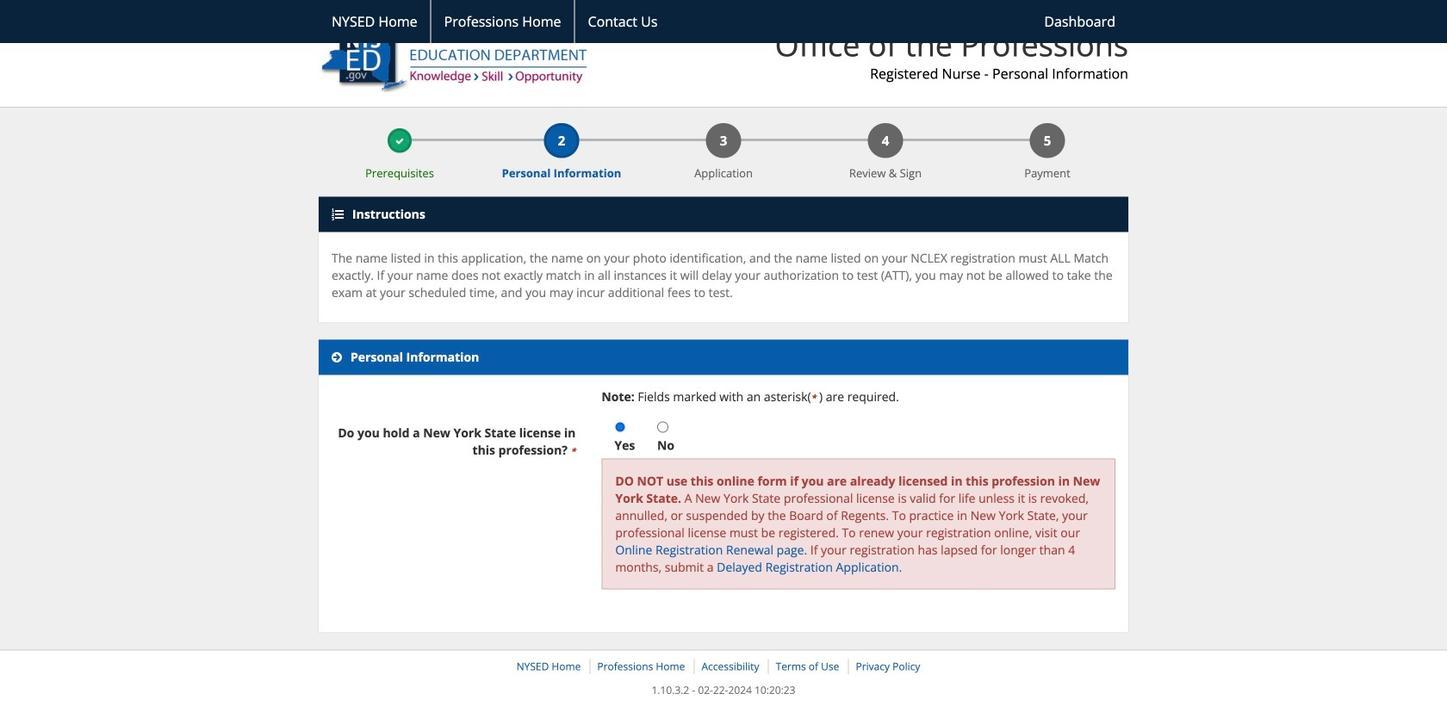 Task type: locate. For each thing, give the bounding box(es) containing it.
list ol image
[[332, 209, 344, 221]]

check image
[[396, 137, 404, 146]]

None radio
[[615, 422, 626, 433]]

None radio
[[657, 422, 669, 433]]



Task type: vqa. For each thing, say whether or not it's contained in the screenshot.
list ol Icon
yes



Task type: describe. For each thing, give the bounding box(es) containing it.
arrow circle right image
[[332, 352, 342, 364]]



